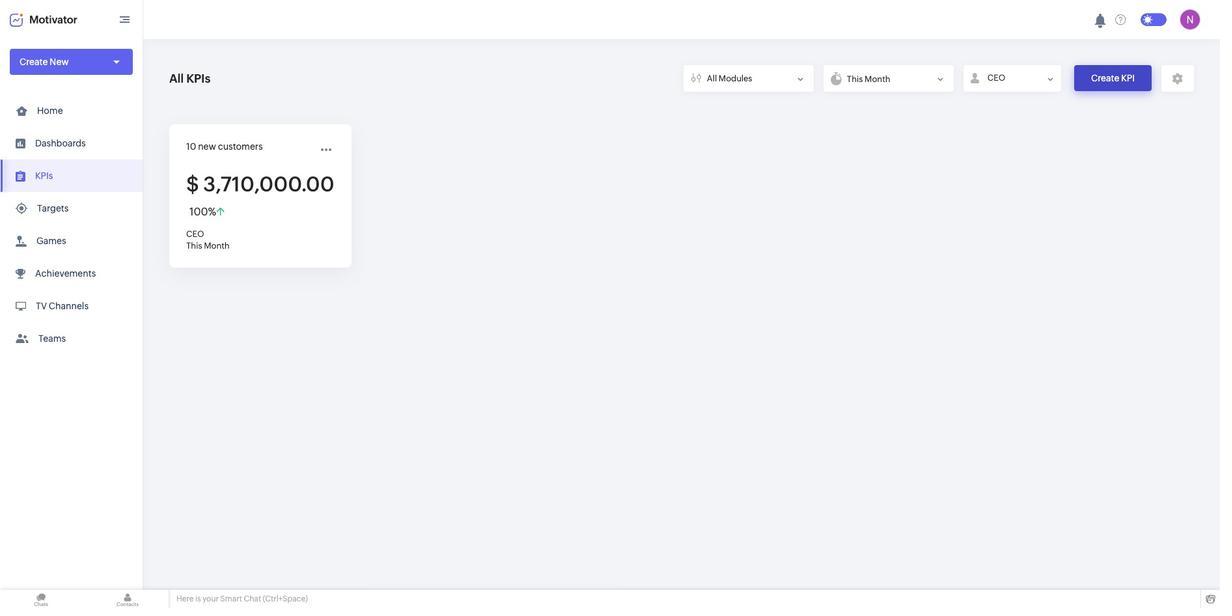Task type: locate. For each thing, give the bounding box(es) containing it.
0 horizontal spatial all
[[169, 72, 184, 85]]

1 horizontal spatial create
[[1091, 73, 1119, 83]]

all
[[169, 72, 184, 85], [707, 73, 717, 83]]

10 new customers
[[186, 141, 263, 152]]

100%
[[189, 206, 216, 218]]

1 horizontal spatial all
[[707, 73, 717, 83]]

(ctrl+space)
[[263, 594, 308, 604]]

create for create new
[[20, 57, 48, 67]]

0 horizontal spatial ceo
[[186, 229, 204, 239]]

create
[[20, 57, 48, 67], [1091, 73, 1119, 83]]

here is your smart chat (ctrl+space)
[[176, 594, 308, 604]]

1 vertical spatial create
[[1091, 73, 1119, 83]]

ceo for ceo this month
[[186, 229, 204, 239]]

kpis
[[186, 72, 211, 85], [35, 171, 53, 181]]

1 vertical spatial month
[[204, 241, 230, 251]]

this inside field
[[847, 74, 863, 84]]

create for create kpi
[[1091, 73, 1119, 83]]

This Month field
[[824, 65, 954, 92]]

kpis inside list
[[35, 171, 53, 181]]

create left new
[[20, 57, 48, 67]]

teams
[[38, 333, 66, 344]]

month inside field
[[865, 74, 890, 84]]

1 vertical spatial ceo
[[186, 229, 204, 239]]

0 vertical spatial create
[[20, 57, 48, 67]]

ceo
[[987, 73, 1005, 83], [186, 229, 204, 239]]

list
[[0, 94, 143, 355]]

all kpis
[[169, 72, 211, 85]]

dashboards
[[35, 138, 86, 148]]

new
[[198, 141, 216, 152]]

1 horizontal spatial ceo
[[987, 73, 1005, 83]]

all for all modules
[[707, 73, 717, 83]]

all inside field
[[707, 73, 717, 83]]

help image
[[1115, 14, 1126, 25]]

1 vertical spatial kpis
[[35, 171, 53, 181]]

this
[[847, 74, 863, 84], [186, 241, 202, 251]]

all modules
[[707, 73, 752, 83]]

0 horizontal spatial this
[[186, 241, 202, 251]]

0 vertical spatial month
[[865, 74, 890, 84]]

0 horizontal spatial kpis
[[35, 171, 53, 181]]

create left kpi
[[1091, 73, 1119, 83]]

0 horizontal spatial month
[[204, 241, 230, 251]]

all for all kpis
[[169, 72, 184, 85]]

create inside button
[[1091, 73, 1119, 83]]

0 vertical spatial ceo
[[987, 73, 1005, 83]]

channels
[[49, 301, 89, 311]]

1 horizontal spatial month
[[865, 74, 890, 84]]

smart
[[220, 594, 242, 604]]

0 vertical spatial kpis
[[186, 72, 211, 85]]

10
[[186, 141, 196, 152]]

is
[[195, 594, 201, 604]]

create new
[[20, 57, 69, 67]]

month
[[865, 74, 890, 84], [204, 241, 230, 251]]

1 vertical spatial this
[[186, 241, 202, 251]]

0 vertical spatial this
[[847, 74, 863, 84]]

1 horizontal spatial this
[[847, 74, 863, 84]]

create kpi
[[1091, 73, 1135, 83]]

ceo inside ceo this month
[[186, 229, 204, 239]]

$
[[186, 173, 199, 196]]

0 horizontal spatial create
[[20, 57, 48, 67]]



Task type: vqa. For each thing, say whether or not it's contained in the screenshot.
Teams
yes



Task type: describe. For each thing, give the bounding box(es) containing it.
chat
[[244, 594, 261, 604]]

All Modules field
[[684, 65, 814, 92]]

chats image
[[0, 590, 82, 608]]

targets
[[37, 203, 69, 214]]

home
[[37, 105, 63, 116]]

3,710,000.00
[[203, 173, 334, 196]]

games
[[36, 236, 66, 246]]

ceo this month
[[186, 229, 230, 251]]

list containing home
[[0, 94, 143, 355]]

tv channels
[[36, 301, 89, 311]]

modules
[[719, 73, 752, 83]]

tv
[[36, 301, 47, 311]]

user image
[[1180, 9, 1200, 30]]

new
[[50, 57, 69, 67]]

1 horizontal spatial kpis
[[186, 72, 211, 85]]

here
[[176, 594, 194, 604]]

month inside ceo this month
[[204, 241, 230, 251]]

contacts image
[[87, 590, 169, 608]]

customers
[[218, 141, 263, 152]]

achievements
[[35, 268, 96, 279]]

motivator
[[29, 13, 77, 26]]

ceo for ceo
[[987, 73, 1005, 83]]

your
[[202, 594, 219, 604]]

this inside ceo this month
[[186, 241, 202, 251]]

create kpi button
[[1074, 65, 1152, 91]]

kpi
[[1121, 73, 1135, 83]]

this month
[[847, 74, 890, 84]]

$ 3,710,000.00
[[186, 173, 334, 196]]



